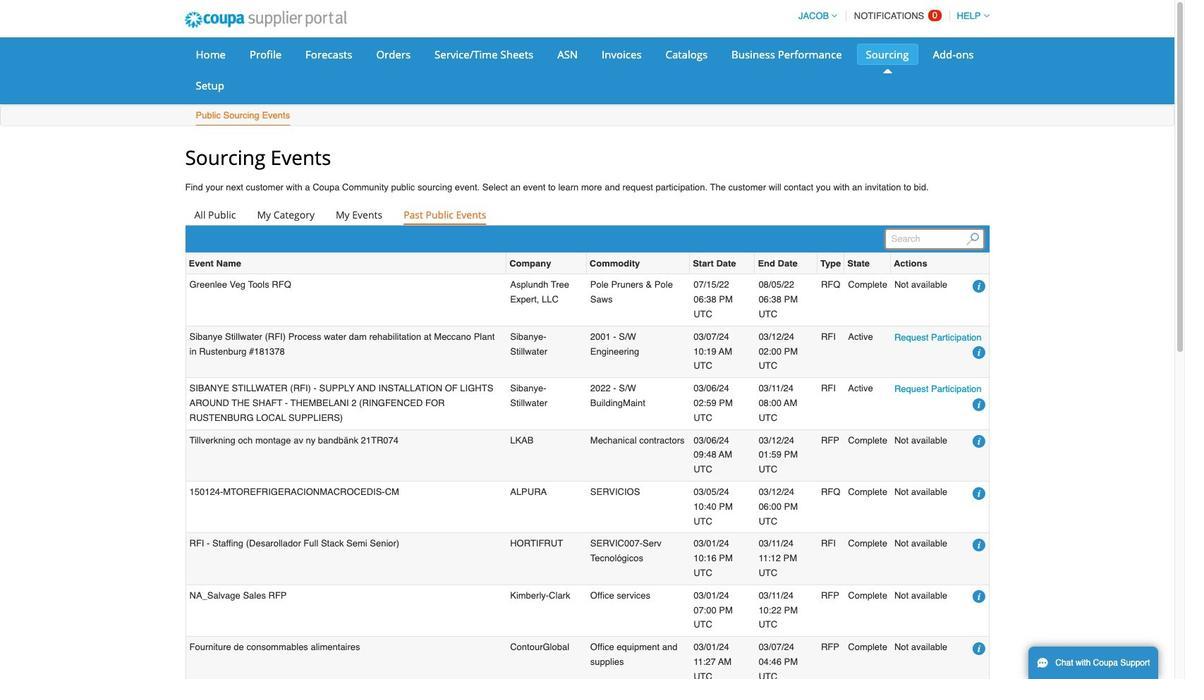 Task type: describe. For each thing, give the bounding box(es) containing it.
search image
[[967, 233, 979, 245]]

coupa supplier portal image
[[175, 2, 356, 37]]



Task type: locate. For each thing, give the bounding box(es) containing it.
tab list
[[185, 206, 990, 225]]

navigation
[[792, 2, 990, 30]]

Search text field
[[885, 230, 984, 249]]



Task type: vqa. For each thing, say whether or not it's contained in the screenshot.
Search Text Box
yes



